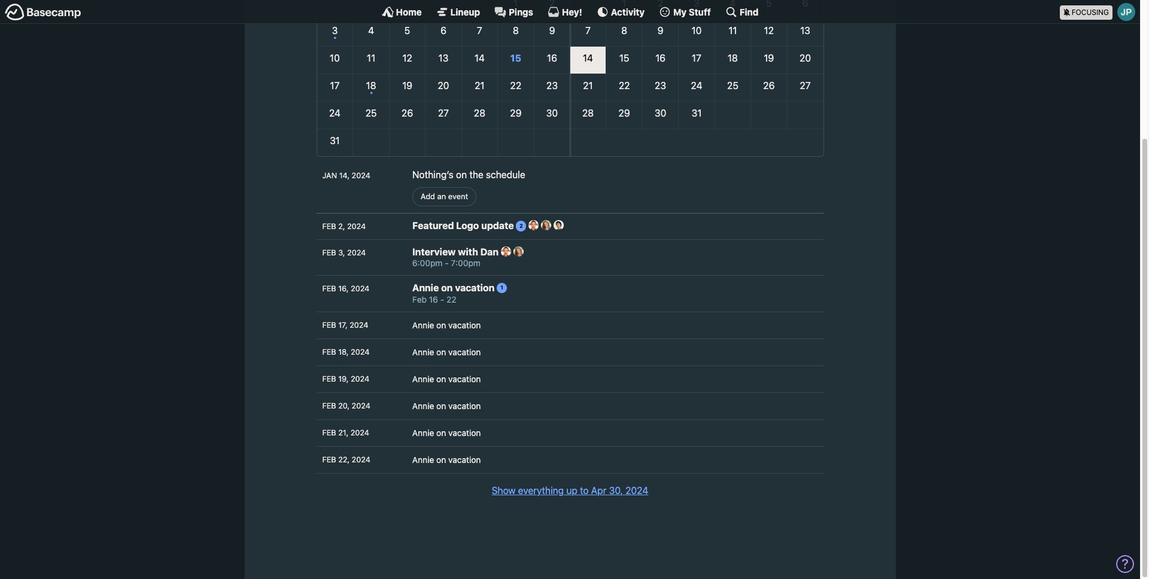 Task type: describe. For each thing, give the bounding box(es) containing it.
vacation for feb 17, 2024
[[448, 320, 481, 330]]

hey! button
[[548, 6, 582, 18]]

feb for feb 17, 2024
[[322, 321, 336, 330]]

2024 for feb 17, 2024
[[350, 321, 368, 330]]

3,
[[338, 249, 345, 258]]

annie on vacation 1 feb 16 -                        22
[[412, 283, 503, 305]]

annie for feb 20, 2024
[[412, 401, 434, 411]]

nothing's on the schedule
[[412, 169, 525, 180]]

2024 for feb 16, 2024
[[351, 284, 370, 293]]

2024 for feb 3, 2024
[[347, 249, 366, 258]]

annie on vacation for feb 19, 2024
[[412, 374, 481, 384]]

annie inside annie on vacation 1 feb 16 -                        22
[[412, 283, 439, 293]]

feb inside annie on vacation 1 feb 16 -                        22
[[412, 295, 427, 305]]

jan 14, 2024
[[322, 171, 370, 180]]

hey!
[[562, 6, 582, 17]]

james peterson image
[[1118, 3, 1135, 21]]

feb for feb 19, 2024
[[322, 375, 336, 384]]

19,
[[338, 375, 349, 384]]

annie for feb 22, 2024
[[412, 455, 434, 465]]

interview
[[412, 247, 456, 258]]

vacation for feb 18, 2024
[[448, 347, 481, 357]]

the
[[469, 169, 483, 180]]

show        everything      up to        apr 30, 2024
[[492, 485, 648, 496]]

- inside annie on vacation 1 feb 16 -                        22
[[440, 295, 444, 305]]

event
[[448, 192, 468, 201]]

annie on vacation link for feb 20, 2024
[[412, 401, 481, 411]]

2
[[520, 222, 523, 229]]

feb 21, 2024
[[322, 428, 369, 437]]

on for feb 18, 2024
[[436, 347, 446, 357]]

20,
[[338, 402, 350, 410]]

annie on vacation for feb 21, 2024
[[412, 428, 481, 438]]

vacation for feb 21, 2024
[[448, 428, 481, 438]]

30,
[[609, 485, 623, 496]]

everything
[[518, 485, 564, 496]]

dan
[[480, 247, 499, 258]]

logo
[[456, 220, 479, 231]]

vacation for feb 20, 2024
[[448, 401, 481, 411]]

feb for feb 2, 2024
[[322, 222, 336, 231]]

vacation for feb 22, 2024
[[448, 455, 481, 465]]

annie on vacation link for feb 17, 2024
[[412, 320, 481, 330]]

home
[[396, 6, 422, 17]]

pings button
[[494, 6, 533, 18]]

feb 16, 2024
[[322, 284, 370, 293]]

16
[[429, 295, 438, 305]]

add an event link
[[412, 187, 477, 207]]

feb for feb 3, 2024
[[322, 249, 336, 258]]

17,
[[338, 321, 348, 330]]

feb for feb 22, 2024
[[322, 455, 336, 464]]

6:00pm
[[412, 258, 443, 268]]

on for feb 17, 2024
[[436, 320, 446, 330]]

stuff
[[689, 6, 711, 17]]



Task type: vqa. For each thing, say whether or not it's contained in the screenshot.
sixth Annie On Vacation from the top of the page
yes



Task type: locate. For each thing, give the bounding box(es) containing it.
feb left 22,
[[322, 455, 336, 464]]

22
[[447, 295, 456, 305]]

1 horizontal spatial -
[[445, 258, 449, 268]]

show        everything      up to        apr 30, 2024 button
[[492, 483, 648, 498]]

1 horizontal spatial •
[[370, 88, 373, 97]]

2024 right 2,
[[347, 222, 366, 231]]

on for feb 21, 2024
[[436, 428, 446, 438]]

show
[[492, 485, 516, 496]]

2024 for feb 22, 2024
[[352, 455, 370, 464]]

focusing
[[1072, 7, 1109, 16]]

0 vertical spatial -
[[445, 258, 449, 268]]

feb 2, 2024
[[322, 222, 366, 231]]

an
[[437, 192, 446, 201]]

4 annie on vacation link from the top
[[412, 401, 481, 411]]

2,
[[338, 222, 345, 231]]

add
[[421, 192, 435, 201]]

feb left 21,
[[322, 428, 336, 437]]

6 annie on vacation link from the top
[[412, 455, 481, 465]]

annie on vacation
[[412, 320, 481, 330], [412, 347, 481, 357], [412, 374, 481, 384], [412, 401, 481, 411], [412, 428, 481, 438], [412, 455, 481, 465]]

annie on vacation link for feb 21, 2024
[[412, 428, 481, 438]]

feb 3, 2024
[[322, 249, 366, 258]]

7:00pm
[[451, 258, 481, 268]]

cheryl walters image
[[541, 220, 551, 231]]

annie on vacation for feb 20, 2024
[[412, 401, 481, 411]]

annie on vacation link for feb 18, 2024
[[412, 347, 481, 357]]

my
[[673, 6, 687, 17]]

5 annie from the top
[[412, 401, 434, 411]]

14,
[[339, 171, 350, 180]]

feb for feb 21, 2024
[[322, 428, 336, 437]]

on for feb 19, 2024
[[436, 374, 446, 384]]

2024
[[352, 171, 370, 180], [347, 222, 366, 231], [347, 249, 366, 258], [351, 284, 370, 293], [350, 321, 368, 330], [351, 348, 370, 357], [351, 375, 369, 384], [352, 402, 370, 410], [351, 428, 369, 437], [352, 455, 370, 464], [626, 485, 648, 496]]

feb left 19, on the bottom left of the page
[[322, 375, 336, 384]]

feb left '3,' on the top of the page
[[322, 249, 336, 258]]

vacation inside annie on vacation 1 feb 16 -                        22
[[455, 283, 495, 293]]

annie on vacation for feb 17, 2024
[[412, 320, 481, 330]]

on for feb 20, 2024
[[436, 401, 446, 411]]

feb
[[322, 222, 336, 231], [322, 249, 336, 258], [322, 284, 336, 293], [412, 295, 427, 305], [322, 321, 336, 330], [322, 348, 336, 357], [322, 375, 336, 384], [322, 402, 336, 410], [322, 428, 336, 437], [322, 455, 336, 464]]

jan
[[322, 171, 337, 180]]

1 annie from the top
[[412, 283, 439, 293]]

annie bryan image
[[529, 220, 539, 231], [501, 247, 511, 257]]

lineup link
[[436, 6, 480, 18]]

activity
[[611, 6, 645, 17]]

annie bryan image right 2
[[529, 220, 539, 231]]

2024 right '3,' on the top of the page
[[347, 249, 366, 258]]

feb 19, 2024
[[322, 375, 369, 384]]

annie for feb 17, 2024
[[412, 320, 434, 330]]

2024 for feb 2, 2024
[[347, 222, 366, 231]]

vacation
[[455, 283, 495, 293], [448, 320, 481, 330], [448, 347, 481, 357], [448, 374, 481, 384], [448, 401, 481, 411], [448, 428, 481, 438], [448, 455, 481, 465]]

with
[[458, 247, 478, 258]]

2024 right 30,
[[626, 485, 648, 496]]

3 annie on vacation from the top
[[412, 374, 481, 384]]

2024 right 19, on the bottom left of the page
[[351, 375, 369, 384]]

nothing's
[[412, 169, 454, 180]]

feb left 20,
[[322, 402, 336, 410]]

apr
[[591, 485, 607, 496]]

main element
[[0, 0, 1140, 24]]

find
[[740, 6, 759, 17]]

5 annie on vacation from the top
[[412, 428, 481, 438]]

2024 right 14,
[[352, 171, 370, 180]]

1 vertical spatial annie bryan image
[[501, 247, 511, 257]]

4 annie on vacation from the top
[[412, 401, 481, 411]]

2 annie on vacation link from the top
[[412, 347, 481, 357]]

2024 for feb 21, 2024
[[351, 428, 369, 437]]

0 horizontal spatial -
[[440, 295, 444, 305]]

1 vertical spatial •
[[370, 88, 373, 97]]

feb left 16
[[412, 295, 427, 305]]

vacation for feb 19, 2024
[[448, 374, 481, 384]]

annie on vacation link for feb 19, 2024
[[412, 374, 481, 384]]

7 annie from the top
[[412, 455, 434, 465]]

pings
[[509, 6, 533, 17]]

2024 for feb 19, 2024
[[351, 375, 369, 384]]

up
[[566, 485, 578, 496]]

2024 for feb 20, 2024
[[352, 402, 370, 410]]

on
[[456, 169, 467, 180], [441, 283, 453, 293], [436, 320, 446, 330], [436, 347, 446, 357], [436, 374, 446, 384], [436, 401, 446, 411], [436, 428, 446, 438], [436, 455, 446, 465]]

3 annie from the top
[[412, 347, 434, 357]]

feb left '18,'
[[322, 348, 336, 357]]

1 horizontal spatial annie bryan image
[[529, 220, 539, 231]]

1
[[500, 284, 503, 291]]

0 horizontal spatial •
[[333, 32, 336, 42]]

feb left 16,
[[322, 284, 336, 293]]

4 annie from the top
[[412, 374, 434, 384]]

0 vertical spatial annie bryan image
[[529, 220, 539, 231]]

21,
[[338, 428, 348, 437]]

find button
[[725, 6, 759, 18]]

interview with dan
[[412, 247, 501, 258]]

6:00pm     -     7:00pm
[[412, 258, 481, 268]]

•
[[333, 32, 336, 42], [370, 88, 373, 97]]

switch accounts image
[[5, 3, 81, 22]]

my stuff button
[[659, 6, 711, 18]]

annie bryan image left cheryl walters icon
[[501, 247, 511, 257]]

2024 right '18,'
[[351, 348, 370, 357]]

0 horizontal spatial annie bryan image
[[501, 247, 511, 257]]

my stuff
[[673, 6, 711, 17]]

2024 inside button
[[626, 485, 648, 496]]

1 annie on vacation link from the top
[[412, 320, 481, 330]]

annie
[[412, 283, 439, 293], [412, 320, 434, 330], [412, 347, 434, 357], [412, 374, 434, 384], [412, 401, 434, 411], [412, 428, 434, 438], [412, 455, 434, 465]]

feb 17, 2024
[[322, 321, 368, 330]]

1 vertical spatial -
[[440, 295, 444, 305]]

cheryl walters image
[[513, 247, 524, 257]]

lineup
[[451, 6, 480, 17]]

feb for feb 18, 2024
[[322, 348, 336, 357]]

feb for feb 20, 2024
[[322, 402, 336, 410]]

6 annie on vacation from the top
[[412, 455, 481, 465]]

on for feb 22, 2024
[[436, 455, 446, 465]]

feb for feb 16, 2024
[[322, 284, 336, 293]]

feb 20, 2024
[[322, 402, 370, 410]]

- right 16
[[440, 295, 444, 305]]

2 annie on vacation from the top
[[412, 347, 481, 357]]

annie on vacation link for feb 22, 2024
[[412, 455, 481, 465]]

2024 right 20,
[[352, 402, 370, 410]]

add an event
[[421, 192, 468, 201]]

annie for feb 18, 2024
[[412, 347, 434, 357]]

-
[[445, 258, 449, 268], [440, 295, 444, 305]]

5 annie on vacation link from the top
[[412, 428, 481, 438]]

18,
[[338, 348, 349, 357]]

annie for feb 21, 2024
[[412, 428, 434, 438]]

2024 right 17,
[[350, 321, 368, 330]]

2024 for jan 14, 2024
[[352, 171, 370, 180]]

6 annie from the top
[[412, 428, 434, 438]]

annie on vacation for feb 18, 2024
[[412, 347, 481, 357]]

1 annie on vacation from the top
[[412, 320, 481, 330]]

22,
[[338, 455, 350, 464]]

annie on vacation link
[[412, 320, 481, 330], [412, 347, 481, 357], [412, 374, 481, 384], [412, 401, 481, 411], [412, 428, 481, 438], [412, 455, 481, 465]]

annie bryan image for cheryl walters image
[[529, 220, 539, 231]]

featured
[[412, 220, 454, 231]]

0 vertical spatial •
[[333, 32, 336, 42]]

3 annie on vacation link from the top
[[412, 374, 481, 384]]

to
[[580, 485, 589, 496]]

feb 22, 2024
[[322, 455, 370, 464]]

focusing button
[[1060, 0, 1140, 23]]

2024 right 22,
[[352, 455, 370, 464]]

annie on vacation for feb 22, 2024
[[412, 455, 481, 465]]

2024 right 21,
[[351, 428, 369, 437]]

16,
[[338, 284, 349, 293]]

featured logo update 2
[[412, 220, 523, 231]]

2 annie from the top
[[412, 320, 434, 330]]

activity link
[[597, 6, 645, 18]]

- down interview with dan at the top left
[[445, 258, 449, 268]]

annie for feb 19, 2024
[[412, 374, 434, 384]]

jared davis image
[[554, 220, 564, 231]]

home link
[[382, 6, 422, 18]]

feb left 2,
[[322, 222, 336, 231]]

update
[[481, 220, 514, 231]]

2024 right 16,
[[351, 284, 370, 293]]

feb 18, 2024
[[322, 348, 370, 357]]

2024 for feb 18, 2024
[[351, 348, 370, 357]]

feb left 17,
[[322, 321, 336, 330]]

on inside annie on vacation 1 feb 16 -                        22
[[441, 283, 453, 293]]

annie bryan image for cheryl walters icon
[[501, 247, 511, 257]]

schedule
[[486, 169, 525, 180]]



